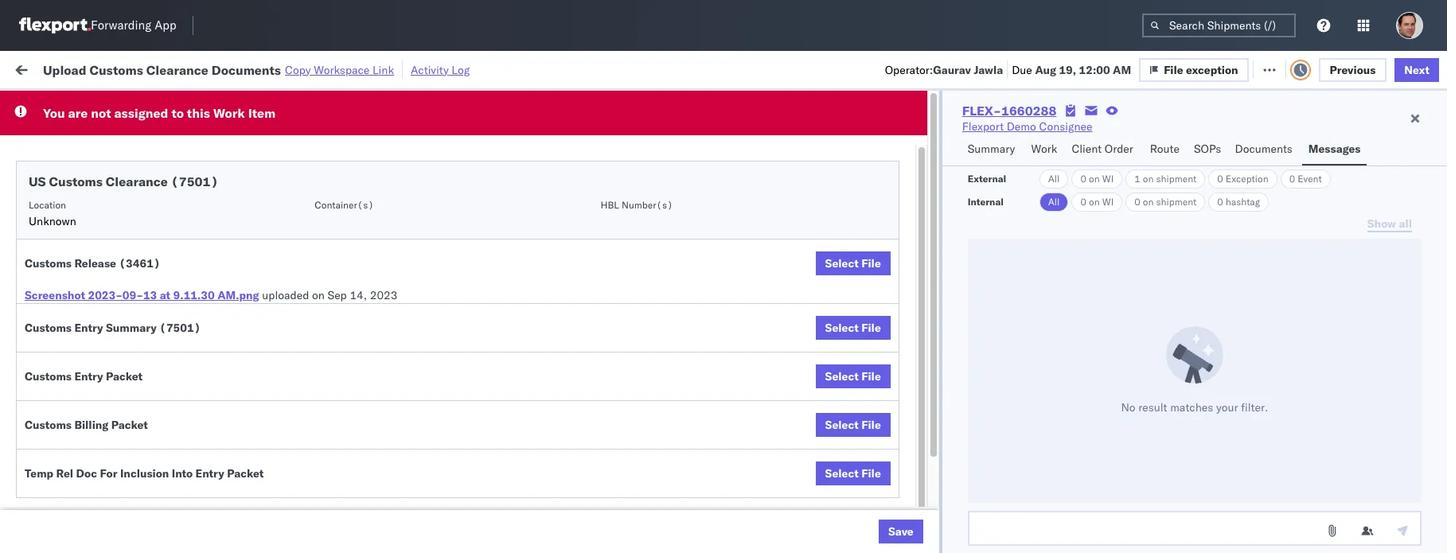 Task type: locate. For each thing, give the bounding box(es) containing it.
from down upload customs clearance documents "button"
[[124, 361, 147, 375]]

0 vertical spatial summary
[[968, 142, 1016, 156]]

ca for 3rd "schedule pickup from los angeles, ca" link from the bottom
[[37, 307, 52, 321]]

4 select file button from the top
[[816, 413, 891, 437]]

schedule delivery appointment button for flex-1889466
[[37, 403, 196, 421]]

fcl for confirm pickup from los angeles, ca button
[[523, 440, 543, 454]]

pm for the confirm pickup from los angeles, ca 'link'
[[283, 440, 301, 454]]

0 horizontal spatial at
[[160, 288, 171, 303]]

5 select file from the top
[[825, 467, 881, 481]]

flex-1846748 for schedule pickup from los angeles, ca button associated with test123456
[[879, 230, 962, 244]]

packet down 4:00
[[227, 467, 264, 481]]

0 horizontal spatial documents
[[37, 342, 94, 356]]

nov for upload customs clearance documents "button"
[[338, 335, 358, 349]]

schedule pickup from los angeles, ca
[[37, 186, 215, 216], [37, 221, 215, 251], [37, 291, 215, 321], [37, 361, 215, 391], [37, 501, 215, 532]]

operator
[[1284, 130, 1322, 142]]

1 horizontal spatial numbers
[[1142, 130, 1182, 142]]

work
[[174, 62, 202, 76], [213, 105, 245, 121], [1032, 142, 1058, 156]]

0 vertical spatial flexport
[[963, 119, 1004, 134]]

09-
[[123, 288, 143, 303]]

pst, down "4:00 pm pst, dec 23, 2022"
[[304, 475, 329, 489]]

deadline
[[256, 130, 295, 142]]

pm right 11:00
[[290, 335, 308, 349]]

6 schedule from the top
[[37, 361, 84, 375]]

los down upload customs clearance documents "button"
[[150, 361, 168, 375]]

schedule for abcdefg78456546 schedule pickup from los angeles, ca button
[[37, 361, 84, 375]]

customs
[[90, 62, 143, 78], [49, 174, 103, 190], [25, 256, 72, 271], [25, 321, 72, 335], [76, 326, 120, 340], [25, 369, 72, 384], [25, 418, 72, 432]]

file for customs entry packet
[[862, 369, 881, 384]]

documents up exception
[[1235, 142, 1293, 156]]

forwarding
[[91, 18, 152, 33]]

1 horizontal spatial documents
[[212, 62, 281, 78]]

4 11:59 from the top
[[256, 300, 288, 314]]

entry down upload customs clearance documents in the left bottom of the page
[[74, 369, 103, 384]]

4 ceau7522281, from the top
[[981, 334, 1063, 349]]

1 horizontal spatial flexport demo consignee
[[963, 119, 1093, 134]]

test123456 down order
[[1085, 160, 1152, 174]]

select file for customs billing packet
[[825, 418, 881, 432]]

4 flex-1889466 from the top
[[879, 475, 962, 489]]

pst, left 'jan'
[[310, 510, 335, 524]]

schedule delivery appointment button up confirm pickup from los angeles, ca
[[37, 403, 196, 421]]

schedule delivery appointment button
[[37, 158, 196, 176], [37, 263, 196, 281], [37, 403, 196, 421]]

3 4, from the top
[[362, 230, 372, 244]]

flex-1889466 button
[[854, 366, 965, 388], [854, 366, 965, 388], [854, 401, 965, 423], [854, 401, 965, 423], [854, 436, 965, 458], [854, 436, 965, 458], [854, 471, 965, 493], [854, 471, 965, 493]]

2 vertical spatial schedule delivery appointment
[[37, 404, 196, 418]]

hlxu8034992 down sops
[[1150, 159, 1228, 174]]

1 vertical spatial confirm
[[37, 474, 77, 489]]

demo
[[1007, 119, 1037, 134], [635, 510, 665, 524]]

0 vertical spatial clearance
[[146, 62, 209, 78]]

11:59
[[256, 160, 288, 174], [256, 195, 288, 209], [256, 230, 288, 244], [256, 300, 288, 314], [256, 510, 288, 524]]

resize handle column header for flex id button on the right
[[954, 123, 973, 553]]

0 horizontal spatial flexport demo consignee
[[591, 510, 721, 524]]

0 vertical spatial demo
[[1007, 119, 1037, 134]]

upload customs clearance documents button
[[37, 325, 226, 359]]

1 vertical spatial entry
[[74, 369, 103, 384]]

5 select from the top
[[825, 467, 859, 481]]

numbers
[[1142, 130, 1182, 142], [981, 136, 1020, 148]]

jawla
[[974, 63, 1004, 77], [1322, 160, 1350, 174]]

work inside 'button'
[[174, 62, 202, 76]]

packet right billing
[[111, 418, 148, 432]]

1 schedule delivery appointment button from the top
[[37, 158, 196, 176]]

los up inclusion
[[144, 431, 162, 446]]

0 horizontal spatial summary
[[106, 321, 157, 335]]

entry
[[74, 321, 103, 335], [74, 369, 103, 384], [196, 467, 224, 481]]

0 horizontal spatial demo
[[635, 510, 665, 524]]

select file
[[825, 256, 881, 271], [825, 321, 881, 335], [825, 369, 881, 384], [825, 418, 881, 432], [825, 467, 881, 481]]

ca down temp
[[37, 517, 52, 532]]

in
[[238, 98, 247, 110]]

test123456 for gaurav jawla
[[1085, 160, 1152, 174]]

4 fcl from the top
[[523, 335, 543, 349]]

workitem
[[18, 130, 59, 142]]

1 flex-1889466 from the top
[[879, 370, 962, 384]]

pm left "sep"
[[290, 300, 308, 314]]

1 shipment from the top
[[1157, 173, 1197, 185]]

1 horizontal spatial gaurav
[[1284, 160, 1319, 174]]

2 appointment from the top
[[130, 264, 196, 278]]

1 vertical spatial 0 on wi
[[1081, 196, 1114, 208]]

work right import
[[174, 62, 202, 76]]

3 select file from the top
[[825, 369, 881, 384]]

2 vertical spatial work
[[1032, 142, 1058, 156]]

3 schedule pickup from los angeles, ca link from the top
[[37, 290, 226, 322]]

pdt, for schedule pickup from los angeles, ca button associated with test123456
[[310, 230, 336, 244]]

0 left exception
[[1218, 173, 1224, 185]]

1 on shipment
[[1135, 173, 1197, 185]]

hlxu8034992 for upload customs clearance documents
[[1150, 334, 1228, 349]]

hlxu6269489, for upload customs clearance documents
[[1066, 334, 1147, 349]]

3 resize handle column header from the left
[[460, 123, 479, 553]]

schedule delivery appointment button up 2023- on the left
[[37, 263, 196, 281]]

work down flexport demo consignee link
[[1032, 142, 1058, 156]]

1 1889466 from the top
[[913, 370, 962, 384]]

message (0)
[[215, 62, 280, 76]]

flex-1889466 for schedule pickup from los angeles, ca
[[879, 370, 962, 384]]

shipment
[[1157, 173, 1197, 185], [1157, 196, 1197, 208]]

numbers for container numbers
[[981, 136, 1020, 148]]

1 vertical spatial test123456
[[1085, 195, 1152, 209]]

pm for upload customs clearance documents link
[[290, 335, 308, 349]]

from down temp rel doc for inclusion into entry packet
[[124, 501, 147, 516]]

documents inside upload customs clearance documents
[[37, 342, 94, 356]]

fcl for third schedule pickup from los angeles, ca button
[[523, 300, 543, 314]]

2023-
[[88, 288, 123, 303]]

11:59 for "schedule pickup from los angeles, ca" link associated with maeu9736123
[[256, 510, 288, 524]]

3 ceau7522281, from the top
[[981, 229, 1063, 244]]

los inside confirm pickup from los angeles, ca
[[144, 431, 162, 446]]

1 vertical spatial shipment
[[1157, 196, 1197, 208]]

2 shipment from the top
[[1157, 196, 1197, 208]]

2 vertical spatial entry
[[196, 467, 224, 481]]

1 horizontal spatial demo
[[1007, 119, 1037, 134]]

0 vertical spatial dec
[[331, 440, 352, 454]]

1 resize handle column header from the left
[[228, 123, 247, 553]]

0 vertical spatial schedule delivery appointment button
[[37, 158, 196, 176]]

hlxu8034992 down the 1 on shipment
[[1150, 194, 1228, 209]]

1 vertical spatial dec
[[331, 475, 352, 489]]

upload inside upload customs clearance documents
[[37, 326, 73, 340]]

schedule up unknown
[[37, 186, 84, 200]]

1889466
[[913, 370, 962, 384], [913, 405, 962, 419], [913, 440, 962, 454], [913, 475, 962, 489]]

hlxu8034992
[[1150, 159, 1228, 174], [1150, 194, 1228, 209], [1150, 229, 1228, 244], [1150, 334, 1228, 349]]

1 vertical spatial (7501)
[[159, 321, 201, 335]]

ocean fcl
[[487, 160, 543, 174], [487, 230, 543, 244], [487, 300, 543, 314], [487, 335, 543, 349], [487, 440, 543, 454], [487, 510, 543, 524]]

entry down 2023- on the left
[[74, 321, 103, 335]]

ceau7522281, up lhuu7894563,
[[981, 334, 1063, 349]]

upload customs clearance documents copy workspace link
[[43, 62, 394, 78]]

customs up location
[[49, 174, 103, 190]]

hlxu8034992 for schedule delivery appointment
[[1150, 159, 1228, 174]]

1 pdt, from the top
[[310, 160, 336, 174]]

3 schedule pickup from los angeles, ca button from the top
[[37, 290, 226, 324]]

client left name in the top of the page
[[591, 130, 617, 142]]

5 ca from the top
[[37, 447, 52, 461]]

exception
[[1226, 173, 1269, 185]]

flex
[[854, 130, 872, 142]]

0 vertical spatial test123456
[[1085, 160, 1152, 174]]

los down workitem button
[[150, 186, 168, 200]]

ocean fcl for confirm pickup from los angeles, ca button
[[487, 440, 543, 454]]

2 horizontal spatial work
[[1032, 142, 1058, 156]]

1 vertical spatial packet
[[111, 418, 148, 432]]

1 flex-1846748 from the top
[[879, 160, 962, 174]]

0 vertical spatial appointment
[[130, 159, 196, 173]]

test123456 for omkar savant
[[1085, 230, 1152, 244]]

work right this
[[213, 105, 245, 121]]

1 test123456 from the top
[[1085, 160, 1152, 174]]

0 horizontal spatial client
[[591, 130, 617, 142]]

appointment up us customs clearance (7501)
[[130, 159, 196, 173]]

0 vertical spatial work
[[174, 62, 202, 76]]

4, down the 'deadline' button
[[362, 195, 372, 209]]

mbl/mawb numbers button
[[1077, 127, 1260, 143]]

4 ca from the top
[[37, 377, 52, 391]]

pm up uploaded
[[290, 230, 308, 244]]

ca for test123456 "schedule pickup from los angeles, ca" link
[[37, 237, 52, 251]]

4 schedule pickup from los angeles, ca button from the top
[[37, 360, 226, 394]]

1 select file from the top
[[825, 256, 881, 271]]

schedule delivery appointment up 2023- on the left
[[37, 264, 196, 278]]

ceau7522281, hlxu6269489, hlxu8034992
[[981, 159, 1228, 174], [981, 194, 1228, 209], [981, 229, 1228, 244], [981, 334, 1228, 349]]

los right 09-
[[150, 291, 168, 305]]

appointment up the confirm pickup from los angeles, ca 'link'
[[130, 404, 196, 418]]

(7501)
[[171, 174, 218, 190], [159, 321, 201, 335]]

schedule down upload customs clearance documents in the left bottom of the page
[[37, 361, 84, 375]]

ceau7522281, down container numbers button
[[981, 159, 1063, 174]]

batch action button
[[1333, 57, 1437, 81]]

all button
[[1040, 170, 1069, 189], [1040, 193, 1069, 212]]

documents up customs entry packet
[[37, 342, 94, 356]]

pm down 6:00 am pst, dec 24, 2022
[[290, 510, 308, 524]]

11:59 for 1st schedule delivery appointment link
[[256, 160, 288, 174]]

select for customs entry summary (7501)
[[825, 321, 859, 335]]

resize handle column header for the 'deadline' button
[[405, 123, 424, 553]]

upload
[[43, 62, 86, 78], [37, 326, 73, 340]]

confirm inside confirm pickup from los angeles, ca
[[37, 431, 77, 446]]

2 horizontal spatial documents
[[1235, 142, 1293, 156]]

3 fcl from the top
[[523, 300, 543, 314]]

clearance down 13
[[123, 326, 174, 340]]

upload customs clearance documents link
[[37, 325, 226, 357]]

schedule pickup from los angeles, ca for test123456
[[37, 221, 215, 251]]

pm right 4:00
[[283, 440, 301, 454]]

1 vertical spatial flexport
[[591, 510, 633, 524]]

file for customs release (3461)
[[862, 256, 881, 271]]

pst, for 11:00
[[310, 335, 335, 349]]

schedule for 3rd schedule delivery appointment button from the bottom
[[37, 159, 84, 173]]

5 11:59 from the top
[[256, 510, 288, 524]]

2 vertical spatial schedule delivery appointment button
[[37, 403, 196, 421]]

ca inside confirm pickup from los angeles, ca
[[37, 447, 52, 461]]

2 wi from the top
[[1103, 196, 1114, 208]]

1 horizontal spatial work
[[213, 105, 245, 121]]

4 ceau7522281, hlxu6269489, hlxu8034992 from the top
[[981, 334, 1228, 349]]

confirm for confirm pickup from los angeles, ca
[[37, 431, 77, 446]]

upload for upload customs clearance documents
[[37, 326, 73, 340]]

demo left bookings
[[635, 510, 665, 524]]

demo inside flexport demo consignee link
[[1007, 119, 1037, 134]]

4, for 3rd schedule delivery appointment button from the bottom
[[362, 160, 372, 174]]

at right 13
[[160, 288, 171, 303]]

gaurav down the operator
[[1284, 160, 1319, 174]]

bosch
[[591, 160, 622, 174], [694, 160, 726, 174], [591, 195, 622, 209], [591, 230, 622, 244], [694, 230, 726, 244], [591, 300, 622, 314], [694, 300, 726, 314], [591, 335, 622, 349], [694, 335, 726, 349], [591, 440, 622, 454], [694, 440, 726, 454]]

aug
[[1036, 63, 1057, 77]]

1 ceau7522281, from the top
[[981, 159, 1063, 174]]

los for schedule pickup from los angeles, ca button corresponding to maeu9736123
[[150, 501, 168, 516]]

6 resize handle column header from the left
[[827, 123, 846, 553]]

2 ceau7522281, from the top
[[981, 194, 1063, 209]]

file for customs entry summary (7501)
[[862, 321, 881, 335]]

filter.
[[1242, 401, 1269, 415]]

summary down 09-
[[106, 321, 157, 335]]

mbl/mawb numbers
[[1085, 130, 1182, 142]]

1 1846748 from the top
[[913, 160, 962, 174]]

1 vertical spatial at
[[160, 288, 171, 303]]

1 horizontal spatial at
[[317, 62, 327, 76]]

0 vertical spatial flexport demo consignee
[[963, 119, 1093, 134]]

1 select from the top
[[825, 256, 859, 271]]

2 pdt, from the top
[[310, 195, 336, 209]]

1 vertical spatial wi
[[1103, 196, 1114, 208]]

from for 3rd "schedule pickup from los angeles, ca" link from the bottom
[[124, 291, 147, 305]]

packet down upload customs clearance documents "button"
[[106, 369, 143, 384]]

schedule down confirm delivery button
[[37, 501, 84, 516]]

schedule delivery appointment link up 2023- on the left
[[37, 263, 196, 279]]

11:59 pm pst, jan 12, 2023
[[256, 510, 406, 524]]

5 flex-1846748 from the top
[[879, 300, 962, 314]]

my
[[16, 58, 41, 80]]

6 flex-1846748 from the top
[[879, 335, 962, 349]]

1 vertical spatial schedule delivery appointment button
[[37, 263, 196, 281]]

schedule up us
[[37, 159, 84, 173]]

los for schedule pickup from los angeles, ca button associated with test123456
[[150, 221, 168, 235]]

confirm delivery button
[[37, 473, 121, 491]]

flex-1660288
[[963, 103, 1057, 119]]

1 vertical spatial clearance
[[106, 174, 168, 190]]

9 resize handle column header from the left
[[1257, 123, 1276, 553]]

2023 right 12,
[[378, 510, 406, 524]]

angeles, for the confirm pickup from los angeles, ca 'link'
[[164, 431, 208, 446]]

19,
[[1059, 63, 1077, 77]]

entry for packet
[[74, 369, 103, 384]]

1 vertical spatial schedule delivery appointment
[[37, 264, 196, 278]]

schedule delivery appointment link down workitem button
[[37, 158, 196, 174]]

upload up by:
[[43, 62, 86, 78]]

Search Shipments (/) text field
[[1143, 14, 1296, 37]]

gaurav left due
[[933, 63, 972, 77]]

app
[[155, 18, 176, 33]]

numbers down container
[[981, 136, 1020, 148]]

ca down unknown
[[37, 237, 52, 251]]

los down inclusion
[[150, 501, 168, 516]]

work inside button
[[1032, 142, 1058, 156]]

customs entry packet
[[25, 369, 143, 384]]

0 exception
[[1218, 173, 1269, 185]]

8,
[[361, 335, 371, 349]]

2 confirm from the top
[[37, 474, 77, 489]]

1 horizontal spatial am
[[1113, 63, 1132, 77]]

pm
[[290, 160, 308, 174], [290, 195, 308, 209], [290, 230, 308, 244], [290, 300, 308, 314], [290, 335, 308, 349], [283, 440, 301, 454], [290, 510, 308, 524]]

next button
[[1395, 58, 1440, 82]]

appointment for flex-1889466
[[130, 404, 196, 418]]

5 schedule from the top
[[37, 291, 84, 305]]

confirm inside button
[[37, 474, 77, 489]]

2 vertical spatial schedule delivery appointment link
[[37, 403, 196, 419]]

0 vertical spatial schedule delivery appointment
[[37, 159, 196, 173]]

1 horizontal spatial summary
[[968, 142, 1016, 156]]

2 schedule delivery appointment from the top
[[37, 264, 196, 278]]

upload for upload customs clearance documents copy workspace link
[[43, 62, 86, 78]]

0 vertical spatial abcdefg78456546
[[1085, 370, 1192, 384]]

ca up temp
[[37, 447, 52, 461]]

0 vertical spatial all
[[1049, 173, 1060, 185]]

client order
[[1072, 142, 1134, 156]]

am right the 12:00
[[1113, 63, 1132, 77]]

dec left 24, on the bottom left
[[331, 475, 352, 489]]

angeles,
[[171, 186, 215, 200], [171, 221, 215, 235], [171, 291, 215, 305], [171, 361, 215, 375], [164, 431, 208, 446], [171, 501, 215, 516]]

4 ocean fcl from the top
[[487, 335, 543, 349]]

3 1846748 from the top
[[913, 230, 962, 244]]

lhuu7894563,
[[981, 405, 1063, 419]]

1 vertical spatial documents
[[1235, 142, 1293, 156]]

batch action
[[1358, 62, 1427, 76]]

2 ca from the top
[[37, 237, 52, 251]]

1 vertical spatial upload
[[37, 326, 73, 340]]

schedule delivery appointment link up confirm pickup from los angeles, ca
[[37, 403, 196, 419]]

location unknown
[[29, 199, 76, 229]]

from up (3461)
[[124, 221, 147, 235]]

0 vertical spatial shipment
[[1157, 173, 1197, 185]]

5 fcl from the top
[[523, 440, 543, 454]]

None text field
[[968, 511, 1422, 546]]

clearance inside upload customs clearance documents
[[123, 326, 174, 340]]

0 vertical spatial (7501)
[[171, 174, 218, 190]]

0 vertical spatial upload
[[43, 62, 86, 78]]

3 schedule delivery appointment from the top
[[37, 404, 196, 418]]

1 vertical spatial abcdefg78456546
[[1085, 405, 1192, 419]]

5 ocean fcl from the top
[[487, 440, 543, 454]]

entry for summary
[[74, 321, 103, 335]]

ceau7522281, for upload customs clearance documents
[[981, 334, 1063, 349]]

2 fcl from the top
[[523, 230, 543, 244]]

1 0 on wi from the top
[[1081, 173, 1114, 185]]

shipment for 1 on shipment
[[1157, 173, 1197, 185]]

0 left event
[[1290, 173, 1296, 185]]

2 ocean fcl from the top
[[487, 230, 543, 244]]

0 vertical spatial am
[[1113, 63, 1132, 77]]

11:59 pm pdt, nov 4, 2022 for third schedule pickup from los angeles, ca button
[[256, 300, 403, 314]]

angeles, inside confirm pickup from los angeles, ca
[[164, 431, 208, 446]]

5 1846748 from the top
[[913, 300, 962, 314]]

customs up customs billing packet
[[25, 369, 72, 384]]

0 horizontal spatial numbers
[[981, 136, 1020, 148]]

progress
[[250, 98, 289, 110]]

4 4, from the top
[[362, 300, 372, 314]]

clearance
[[146, 62, 209, 78], [106, 174, 168, 190], [123, 326, 174, 340]]

pst, up 6:00 am pst, dec 24, 2022
[[304, 440, 328, 454]]

numbers inside container numbers
[[981, 136, 1020, 148]]

0 vertical spatial all button
[[1040, 170, 1069, 189]]

clearance for upload customs clearance documents
[[123, 326, 174, 340]]

4 schedule from the top
[[37, 264, 84, 278]]

0 horizontal spatial am
[[283, 475, 302, 489]]

2 vertical spatial test123456
[[1085, 230, 1152, 244]]

(7501) down this
[[171, 174, 218, 190]]

0 horizontal spatial work
[[174, 62, 202, 76]]

resize handle column header for the client name button
[[667, 123, 686, 553]]

schedule up screenshot
[[37, 264, 84, 278]]

save button
[[879, 520, 924, 544]]

1 vertical spatial summary
[[106, 321, 157, 335]]

flex-1889466
[[879, 370, 962, 384], [879, 405, 962, 419], [879, 440, 962, 454], [879, 475, 962, 489]]

jawla left due
[[974, 63, 1004, 77]]

6 ca from the top
[[37, 517, 52, 532]]

2 vertical spatial clearance
[[123, 326, 174, 340]]

select file button for customs entry packet
[[816, 365, 891, 389]]

0 vertical spatial schedule delivery appointment link
[[37, 158, 196, 174]]

0 vertical spatial confirm
[[37, 431, 77, 446]]

pm for "schedule pickup from los angeles, ca" link associated with maeu9736123
[[290, 510, 308, 524]]

schedule delivery appointment button down workitem button
[[37, 158, 196, 176]]

2022 for test123456 "schedule pickup from los angeles, ca" link
[[375, 230, 403, 244]]

previous button
[[1319, 58, 1387, 82]]

0 vertical spatial wi
[[1103, 173, 1114, 185]]

pm left container(s)
[[290, 195, 308, 209]]

3 schedule from the top
[[37, 221, 84, 235]]

0 vertical spatial jawla
[[974, 63, 1004, 77]]

dec left 23,
[[331, 440, 352, 454]]

schedule delivery appointment for flex-1889466
[[37, 404, 196, 418]]

hlxu8034992 up matches
[[1150, 334, 1228, 349]]

3 hlxu6269489, from the top
[[1066, 229, 1147, 244]]

from right 2023- on the left
[[124, 291, 147, 305]]

this
[[187, 105, 210, 121]]

file for temp rel doc for inclusion into entry packet
[[862, 467, 881, 481]]

3 pdt, from the top
[[310, 230, 336, 244]]

select file for temp rel doc for inclusion into entry packet
[[825, 467, 881, 481]]

at left the risk on the top of the page
[[317, 62, 327, 76]]

shipment down the 1 on shipment
[[1157, 196, 1197, 208]]

1 horizontal spatial client
[[1072, 142, 1102, 156]]

test123456 down 0 on shipment
[[1085, 230, 1152, 244]]

8 resize handle column header from the left
[[1058, 123, 1077, 553]]

6 1846748 from the top
[[913, 335, 962, 349]]

flexport demo consignee link
[[963, 119, 1093, 135]]

1 appointment from the top
[[130, 159, 196, 173]]

3 11:59 from the top
[[256, 230, 288, 244]]

2 schedule pickup from los angeles, ca from the top
[[37, 221, 215, 251]]

summary down container
[[968, 142, 1016, 156]]

3 schedule delivery appointment link from the top
[[37, 403, 196, 419]]

1 horizontal spatial jawla
[[1322, 160, 1350, 174]]

ca
[[37, 202, 52, 216], [37, 237, 52, 251], [37, 307, 52, 321], [37, 377, 52, 391], [37, 447, 52, 461], [37, 517, 52, 532]]

resize handle column header
[[228, 123, 247, 553], [405, 123, 424, 553], [460, 123, 479, 553], [564, 123, 583, 553], [667, 123, 686, 553], [827, 123, 846, 553], [954, 123, 973, 553], [1058, 123, 1077, 553], [1257, 123, 1276, 553], [1360, 123, 1379, 553], [1407, 123, 1426, 553]]

4 resize handle column header from the left
[[564, 123, 583, 553]]

wi
[[1103, 173, 1114, 185], [1103, 196, 1114, 208]]

customs down 2023- on the left
[[76, 326, 120, 340]]

0 vertical spatial 0 on wi
[[1081, 173, 1114, 185]]

schedule left 2023- on the left
[[37, 291, 84, 305]]

0 down "1" on the top right
[[1135, 196, 1141, 208]]

bosch ocean test
[[591, 160, 682, 174], [694, 160, 785, 174], [591, 195, 682, 209], [591, 230, 682, 244], [694, 230, 785, 244], [591, 300, 682, 314], [694, 300, 785, 314], [591, 335, 682, 349], [694, 335, 785, 349], [591, 440, 682, 454], [694, 440, 785, 454]]

1 hlxu8034992 from the top
[[1150, 159, 1228, 174]]

2 schedule from the top
[[37, 186, 84, 200]]

0 left the hashtag
[[1218, 196, 1224, 208]]

demo down 1660288
[[1007, 119, 1037, 134]]

3 appointment from the top
[[130, 404, 196, 418]]

numbers up the 1 on shipment
[[1142, 130, 1182, 142]]

pickup inside confirm pickup from los angeles, ca
[[80, 431, 115, 446]]

1 vertical spatial all
[[1049, 196, 1060, 208]]

documents up in
[[212, 62, 281, 78]]

pickup for 5th schedule pickup from los angeles, ca button from the bottom of the page
[[87, 186, 121, 200]]

file exception button
[[1151, 57, 1260, 81], [1151, 57, 1260, 81], [1140, 58, 1249, 82], [1140, 58, 1249, 82]]

7 schedule from the top
[[37, 404, 84, 418]]

forwarding app
[[91, 18, 176, 33]]

3 hlxu8034992 from the top
[[1150, 229, 1228, 244]]

2 select from the top
[[825, 321, 859, 335]]

4:00
[[256, 440, 281, 454]]

1 vertical spatial all button
[[1040, 193, 1069, 212]]

test
[[661, 160, 682, 174], [764, 160, 785, 174], [661, 195, 682, 209], [661, 230, 682, 244], [764, 230, 785, 244], [661, 300, 682, 314], [764, 300, 785, 314], [661, 335, 682, 349], [764, 335, 785, 349], [661, 440, 682, 454], [764, 440, 785, 454], [744, 510, 765, 524]]

ca up customs billing packet
[[37, 377, 52, 391]]

from for "schedule pickup from los angeles, ca" link associated with maeu9736123
[[124, 501, 147, 516]]

client for client name
[[591, 130, 617, 142]]

1 11:59 from the top
[[256, 160, 288, 174]]

2023 right 14,
[[370, 288, 398, 303]]

jawla down messages
[[1322, 160, 1350, 174]]

0 vertical spatial gaurav
[[933, 63, 972, 77]]

shipment up 0 on shipment
[[1157, 173, 1197, 185]]

0 vertical spatial packet
[[106, 369, 143, 384]]

3 11:59 pm pdt, nov 4, 2022 from the top
[[256, 230, 403, 244]]

0 vertical spatial documents
[[212, 62, 281, 78]]

hlxu8034992 down 0 on shipment
[[1150, 229, 1228, 244]]

pickup for schedule pickup from los angeles, ca button corresponding to maeu9736123
[[87, 501, 121, 516]]

ceau7522281, for schedule delivery appointment
[[981, 159, 1063, 174]]

1660288
[[1002, 103, 1057, 119]]

1 vertical spatial am
[[283, 475, 302, 489]]

2 vertical spatial documents
[[37, 342, 94, 356]]

3 ocean fcl from the top
[[487, 300, 543, 314]]

customs release (3461)
[[25, 256, 160, 271]]

flex-1846748 button
[[854, 156, 965, 178], [854, 156, 965, 178], [854, 191, 965, 213], [854, 191, 965, 213], [854, 226, 965, 248], [854, 226, 965, 248], [854, 261, 965, 283], [854, 261, 965, 283], [854, 296, 965, 318], [854, 296, 965, 318], [854, 331, 965, 353], [854, 331, 965, 353]]

schedule down customs entry packet
[[37, 404, 84, 418]]

0 vertical spatial entry
[[74, 321, 103, 335]]

documents
[[212, 62, 281, 78], [1235, 142, 1293, 156], [37, 342, 94, 356]]

clearance down workitem button
[[106, 174, 168, 190]]

from down workitem button
[[124, 186, 147, 200]]

3 flex-1889466 from the top
[[879, 440, 962, 454]]

3 ceau7522281, hlxu6269489, hlxu8034992 from the top
[[981, 229, 1228, 244]]

1 vertical spatial schedule delivery appointment link
[[37, 263, 196, 279]]

0 vertical spatial at
[[317, 62, 327, 76]]

into
[[172, 467, 193, 481]]

nov for third schedule pickup from los angeles, ca button
[[338, 300, 359, 314]]

4, down container(s)
[[362, 230, 372, 244]]

schedule delivery appointment
[[37, 159, 196, 173], [37, 264, 196, 278], [37, 404, 196, 418]]

pickup for schedule pickup from los angeles, ca button associated with test123456
[[87, 221, 121, 235]]

2 1846748 from the top
[[913, 195, 962, 209]]

screenshot 2023-09-13 at 9.11.30 am.png uploaded on sep 14, 2023
[[25, 288, 398, 303]]

4, for third schedule pickup from los angeles, ca button
[[362, 300, 372, 314]]

1 vertical spatial appointment
[[130, 264, 196, 278]]

7 resize handle column header from the left
[[954, 123, 973, 553]]

import work
[[135, 62, 202, 76]]

resize handle column header for mbl/mawb numbers button at the top
[[1257, 123, 1276, 553]]

1 wi from the top
[[1103, 173, 1114, 185]]

1 4, from the top
[[362, 160, 372, 174]]

schedule for flex-1846748 schedule delivery appointment button
[[37, 264, 84, 278]]

0 vertical spatial 2023
[[370, 288, 398, 303]]

select file button for temp rel doc for inclusion into entry packet
[[816, 462, 891, 486]]

us
[[29, 174, 46, 190]]

ca down screenshot
[[37, 307, 52, 321]]

1 schedule delivery appointment from the top
[[37, 159, 196, 173]]

los for abcdefg78456546 schedule pickup from los angeles, ca button
[[150, 361, 168, 375]]

next
[[1405, 63, 1430, 77]]

ceau7522281, down external
[[981, 194, 1063, 209]]

1 vertical spatial work
[[213, 105, 245, 121]]

1 all button from the top
[[1040, 170, 1069, 189]]

(3461)
[[119, 256, 160, 271]]

wi for 1
[[1103, 173, 1114, 185]]

1 11:59 pm pdt, nov 4, 2022 from the top
[[256, 160, 403, 174]]

resize handle column header for container numbers button
[[1058, 123, 1077, 553]]

:
[[115, 98, 118, 110]]

wi for 0
[[1103, 196, 1114, 208]]

from inside confirm pickup from los angeles, ca
[[117, 431, 141, 446]]

6 fcl from the top
[[523, 510, 543, 524]]

1889466 for confirm delivery
[[913, 475, 962, 489]]

schedule delivery appointment up confirm pickup from los angeles, ca
[[37, 404, 196, 418]]

schedule pickup from los angeles, ca button for test123456
[[37, 220, 226, 254]]

deadline button
[[248, 127, 408, 143]]

schedule delivery appointment link for flex-1889466
[[37, 403, 196, 419]]

5 schedule pickup from los angeles, ca link from the top
[[37, 500, 226, 532]]

packet for customs entry packet
[[106, 369, 143, 384]]

6 ocean fcl from the top
[[487, 510, 543, 524]]

2 vertical spatial appointment
[[130, 404, 196, 418]]

3 select file button from the top
[[816, 365, 891, 389]]

0 event
[[1290, 173, 1322, 185]]

4, up container(s)
[[362, 160, 372, 174]]



Task type: describe. For each thing, give the bounding box(es) containing it.
operator: gaurav jawla
[[885, 63, 1004, 77]]

1893174
[[913, 510, 962, 524]]

status
[[87, 98, 115, 110]]

ocean fcl for third schedule pickup from los angeles, ca button
[[487, 300, 543, 314]]

gaurav jawla
[[1284, 160, 1350, 174]]

pm for 1st schedule delivery appointment link
[[290, 160, 308, 174]]

fcl for schedule pickup from los angeles, ca button corresponding to maeu9736123
[[523, 510, 543, 524]]

msdu7304509
[[981, 510, 1062, 524]]

angeles, for abcdefg78456546 "schedule pickup from los angeles, ca" link
[[171, 361, 215, 375]]

message
[[215, 62, 259, 76]]

batch
[[1358, 62, 1389, 76]]

upload customs clearance documents
[[37, 326, 174, 356]]

due
[[1012, 63, 1033, 77]]

pickup for abcdefg78456546 schedule pickup from los angeles, ca button
[[87, 361, 121, 375]]

2 flex-1846748 from the top
[[879, 195, 962, 209]]

container
[[981, 123, 1024, 135]]

2022 for confirm delivery link
[[375, 475, 403, 489]]

pickup for third schedule pickup from los angeles, ca button
[[87, 291, 121, 305]]

nov for schedule pickup from los angeles, ca button associated with test123456
[[338, 230, 359, 244]]

filtered by:
[[16, 98, 73, 112]]

you are not assigned to this work item
[[43, 105, 276, 121]]

release
[[74, 256, 116, 271]]

2 4, from the top
[[362, 195, 372, 209]]

14,
[[350, 288, 367, 303]]

0 horizontal spatial gaurav
[[933, 63, 972, 77]]

client order button
[[1066, 135, 1144, 166]]

1 abcdefg78456546 from the top
[[1085, 370, 1192, 384]]

select file for customs release (3461)
[[825, 256, 881, 271]]

ready
[[122, 98, 150, 110]]

flex-1846748 for third schedule pickup from los angeles, ca button
[[879, 300, 962, 314]]

customs inside upload customs clearance documents
[[76, 326, 120, 340]]

uploaded
[[262, 288, 309, 303]]

11:00 pm pst, nov 8, 2022
[[256, 335, 402, 349]]

delivery inside button
[[80, 474, 121, 489]]

3 schedule pickup from los angeles, ca from the top
[[37, 291, 215, 321]]

hbl number(s)
[[601, 199, 673, 211]]

summary inside button
[[968, 142, 1016, 156]]

187
[[367, 62, 388, 76]]

4 1846748 from the top
[[913, 265, 962, 279]]

dec for 24,
[[331, 475, 352, 489]]

ceau7522281, hlxu6269489, hlxu8034992 for upload customs clearance documents
[[981, 334, 1228, 349]]

778 at risk
[[294, 62, 349, 76]]

2 hlxu6269489, from the top
[[1066, 194, 1147, 209]]

1 vertical spatial flexport demo consignee
[[591, 510, 721, 524]]

los for confirm pickup from los angeles, ca button
[[144, 431, 162, 446]]

schedule for schedule delivery appointment button related to flex-1889466
[[37, 404, 84, 418]]

1 vertical spatial gaurav
[[1284, 160, 1319, 174]]

schedule pickup from los angeles, ca button for abcdefg78456546
[[37, 360, 226, 394]]

1846748 for 1st schedule delivery appointment link
[[913, 160, 962, 174]]

result
[[1139, 401, 1168, 415]]

11:59 for test123456 "schedule pickup from los angeles, ca" link
[[256, 230, 288, 244]]

hlxu6269489, for schedule pickup from los angeles, ca
[[1066, 229, 1147, 244]]

flex-1893174
[[879, 510, 962, 524]]

1 schedule pickup from los angeles, ca link from the top
[[37, 185, 226, 217]]

pm for test123456 "schedule pickup from los angeles, ca" link
[[290, 230, 308, 244]]

no
[[1122, 401, 1136, 415]]

client name
[[591, 130, 644, 142]]

appointment for flex-1846748
[[130, 264, 196, 278]]

item
[[248, 105, 276, 121]]

name
[[619, 130, 644, 142]]

select for customs release (3461)
[[825, 256, 859, 271]]

(7501) for us customs clearance (7501)
[[171, 174, 218, 190]]

event
[[1298, 173, 1322, 185]]

(7501) for customs entry summary (7501)
[[159, 321, 201, 335]]

confirm pickup from los angeles, ca link
[[37, 430, 226, 462]]

all button for external
[[1040, 170, 1069, 189]]

savant
[[1320, 230, 1354, 244]]

container(s)
[[315, 199, 374, 211]]

13
[[143, 288, 157, 303]]

container numbers button
[[973, 120, 1061, 149]]

2 flex-1889466 from the top
[[879, 405, 962, 419]]

ceau7522281, hlxu6269489, hlxu8034992 for schedule delivery appointment
[[981, 159, 1228, 174]]

documents inside documents button
[[1235, 142, 1293, 156]]

route
[[1150, 142, 1180, 156]]

log
[[452, 63, 470, 77]]

all for external
[[1049, 173, 1060, 185]]

customs up screenshot
[[25, 256, 72, 271]]

no result matches your filter.
[[1122, 401, 1269, 415]]

documents button
[[1229, 135, 1303, 166]]

from for test123456 "schedule pickup from los angeles, ca" link
[[124, 221, 147, 235]]

sep
[[328, 288, 347, 303]]

maeu9736123
[[1085, 510, 1165, 524]]

are
[[68, 105, 88, 121]]

customs left billing
[[25, 418, 72, 432]]

schedule delivery appointment button for flex-1846748
[[37, 263, 196, 281]]

billing
[[74, 418, 109, 432]]

2022 for upload customs clearance documents link
[[374, 335, 402, 349]]

shipment for 0 on shipment
[[1157, 196, 1197, 208]]

2022 for the confirm pickup from los angeles, ca 'link'
[[374, 440, 402, 454]]

clearance for us customs clearance (7501)
[[106, 174, 168, 190]]

1846748 for test123456 "schedule pickup from los angeles, ca" link
[[913, 230, 962, 244]]

schedule pickup from los angeles, ca link for maeu9736123
[[37, 500, 226, 532]]

11 resize handle column header from the left
[[1407, 123, 1426, 553]]

pdt, for 3rd schedule delivery appointment button from the bottom
[[310, 160, 336, 174]]

10 resize handle column header from the left
[[1360, 123, 1379, 553]]

2 vertical spatial packet
[[227, 467, 264, 481]]

snooze
[[432, 130, 463, 142]]

2 1889466 from the top
[[913, 405, 962, 419]]

select file button for customs release (3461)
[[816, 252, 891, 276]]

customs down screenshot
[[25, 321, 72, 335]]

0 down client order
[[1081, 173, 1087, 185]]

customs billing packet
[[25, 418, 148, 432]]

container numbers
[[981, 123, 1024, 148]]

6:00
[[256, 475, 281, 489]]

1 vertical spatial demo
[[635, 510, 665, 524]]

187 on track
[[367, 62, 432, 76]]

screenshot 2023-09-13 at 9.11.30 am.png link
[[25, 287, 259, 303]]

11:59 for 3rd "schedule pickup from los angeles, ca" link from the bottom
[[256, 300, 288, 314]]

flex id
[[854, 130, 884, 142]]

1 schedule delivery appointment link from the top
[[37, 158, 196, 174]]

fcl for upload customs clearance documents "button"
[[523, 335, 543, 349]]

nov for 3rd schedule delivery appointment button from the bottom
[[338, 160, 359, 174]]

2 test123456 from the top
[[1085, 195, 1152, 209]]

1 schedule pickup from los angeles, ca from the top
[[37, 186, 215, 216]]

select for customs entry packet
[[825, 369, 859, 384]]

pst, for 11:59
[[310, 510, 335, 524]]

ocean fcl for schedule pickup from los angeles, ca button corresponding to maeu9736123
[[487, 510, 543, 524]]

client for client order
[[1072, 142, 1102, 156]]

ca for the confirm pickup from los angeles, ca 'link'
[[37, 447, 52, 461]]

2022 for 1st schedule delivery appointment link
[[375, 160, 403, 174]]

you
[[43, 105, 65, 121]]

confirm for confirm delivery
[[37, 474, 77, 489]]

4:00 pm pst, dec 23, 2022
[[256, 440, 402, 454]]

flex-1846748 for upload customs clearance documents "button"
[[879, 335, 962, 349]]

summary button
[[962, 135, 1025, 166]]

activity
[[411, 63, 449, 77]]

work button
[[1025, 135, 1066, 166]]

0 down client order button
[[1081, 196, 1087, 208]]

1 horizontal spatial flexport
[[963, 119, 1004, 134]]

messages button
[[1303, 135, 1368, 166]]

select for customs billing packet
[[825, 418, 859, 432]]

blocked,
[[196, 98, 236, 110]]

from for 5th "schedule pickup from los angeles, ca" link from the bottom
[[124, 186, 147, 200]]

los for 5th schedule pickup from los angeles, ca button from the bottom of the page
[[150, 186, 168, 200]]

status : ready for work, blocked, in progress
[[87, 98, 289, 110]]

workspace
[[314, 63, 370, 77]]

angeles, for test123456 "schedule pickup from los angeles, ca" link
[[171, 221, 215, 235]]

number(s)
[[622, 199, 673, 211]]

flex-1889466 for confirm delivery
[[879, 475, 962, 489]]

2 11:59 pm pdt, nov 4, 2022 from the top
[[256, 195, 403, 209]]

1 vertical spatial 2023
[[378, 510, 406, 524]]

1 schedule pickup from los angeles, ca button from the top
[[37, 185, 226, 219]]

select file for customs entry summary (7501)
[[825, 321, 881, 335]]

1846748 for upload customs clearance documents link
[[913, 335, 962, 349]]

all button for internal
[[1040, 193, 1069, 212]]

2 abcdefg78456546 from the top
[[1085, 405, 1192, 419]]

pm for 3rd "schedule pickup from los angeles, ca" link from the bottom
[[290, 300, 308, 314]]

pdt, for third schedule pickup from los angeles, ca button
[[310, 300, 336, 314]]

2 ceau7522281, hlxu6269489, hlxu8034992 from the top
[[981, 194, 1228, 209]]

jan
[[338, 510, 355, 524]]

11:59 pm pdt, nov 4, 2022 for 3rd schedule delivery appointment button from the bottom
[[256, 160, 403, 174]]

hlxu8034992 for schedule pickup from los angeles, ca
[[1150, 229, 1228, 244]]

2 hlxu8034992 from the top
[[1150, 194, 1228, 209]]

confirm pickup from los angeles, ca button
[[37, 430, 226, 464]]

previous
[[1330, 63, 1376, 77]]

schedule pickup from los angeles, ca for abcdefg78456546
[[37, 361, 215, 391]]

ca for 5th "schedule pickup from los angeles, ca" link from the bottom
[[37, 202, 52, 216]]

1889466 for confirm pickup from los angeles, ca
[[913, 440, 962, 454]]

to
[[172, 105, 184, 121]]

mode button
[[479, 127, 567, 143]]

packet for customs billing packet
[[111, 418, 148, 432]]

flex-1889466 for confirm pickup from los angeles, ca
[[879, 440, 962, 454]]

operator:
[[885, 63, 933, 77]]

0 on wi for 1
[[1081, 173, 1114, 185]]

1 vertical spatial jawla
[[1322, 160, 1350, 174]]

ceau7522281, hlxu6269489, hlxu8034992 for schedule pickup from los angeles, ca
[[981, 229, 1228, 244]]

customs up ':'
[[90, 62, 143, 78]]

due aug 19, 12:00 am
[[1012, 63, 1132, 77]]

flex-1660288 link
[[963, 103, 1057, 119]]

rel
[[56, 467, 73, 481]]

assigned
[[114, 105, 168, 121]]

lhuu7894563, uetu5238478
[[981, 405, 1144, 419]]

activity log button
[[411, 61, 470, 79]]

ceau7522281, for schedule pickup from los angeles, ca
[[981, 229, 1063, 244]]

copy workspace link button
[[285, 63, 394, 77]]

ca for abcdefg78456546 "schedule pickup from los angeles, ca" link
[[37, 377, 52, 391]]

schedule for schedule pickup from los angeles, ca button associated with test123456
[[37, 221, 84, 235]]

4, for schedule pickup from los angeles, ca button associated with test123456
[[362, 230, 372, 244]]

2 11:59 from the top
[[256, 195, 288, 209]]

12,
[[358, 510, 375, 524]]

file for customs billing packet
[[862, 418, 881, 432]]

clearance for upload customs clearance documents copy workspace link
[[146, 62, 209, 78]]

4 flex-1846748 from the top
[[879, 265, 962, 279]]

0 horizontal spatial flexport
[[591, 510, 633, 524]]

consignee inside button
[[694, 130, 740, 142]]

0 horizontal spatial jawla
[[974, 63, 1004, 77]]

screenshot
[[25, 288, 85, 303]]

link
[[373, 63, 394, 77]]

forwarding app link
[[19, 18, 176, 33]]

internal
[[968, 196, 1004, 208]]

11:00
[[256, 335, 288, 349]]

actions
[[1388, 130, 1421, 142]]

1889466 for schedule pickup from los angeles, ca
[[913, 370, 962, 384]]

dec for 23,
[[331, 440, 352, 454]]

uetu5238478
[[1066, 405, 1144, 419]]

schedule pickup from los angeles, ca link for abcdefg78456546
[[37, 360, 226, 392]]

location
[[29, 199, 66, 211]]

Search Work text field
[[912, 57, 1085, 81]]

not
[[91, 105, 111, 121]]

id
[[874, 130, 884, 142]]

flexport. image
[[19, 18, 91, 33]]

customs entry summary (7501)
[[25, 321, 201, 335]]



Task type: vqa. For each thing, say whether or not it's contained in the screenshot.
NUMBERS
yes



